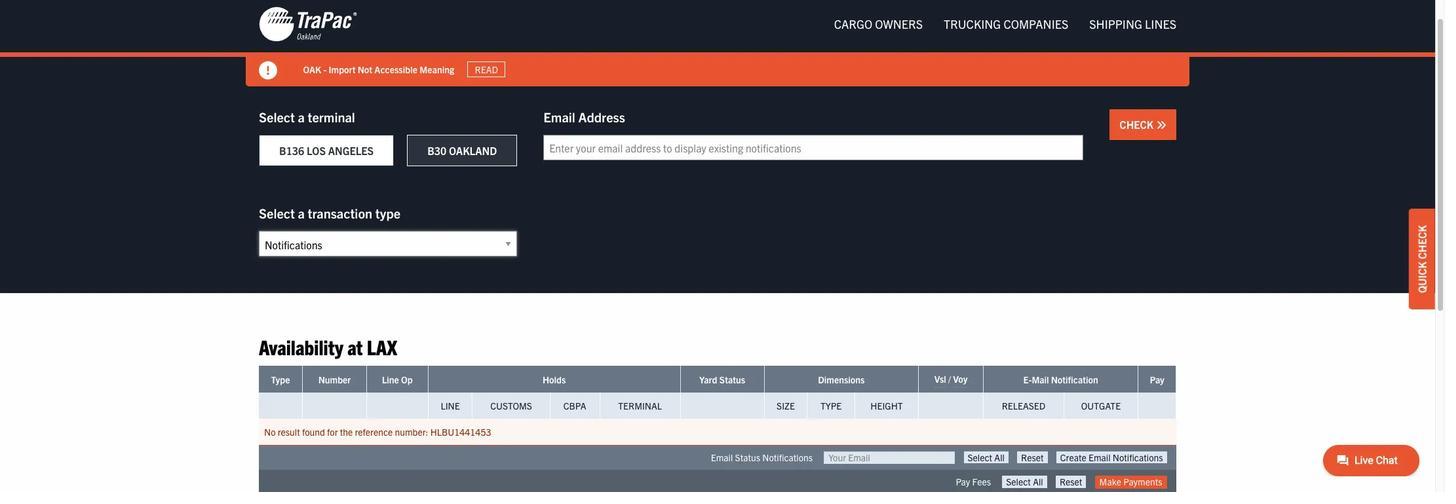 Task type: locate. For each thing, give the bounding box(es) containing it.
cargo owners link
[[824, 11, 934, 37]]

1 vertical spatial email
[[711, 453, 733, 464]]

line op
[[382, 375, 413, 386]]

0 horizontal spatial pay
[[956, 477, 970, 489]]

0 vertical spatial pay
[[1150, 375, 1165, 386]]

status
[[720, 375, 746, 386], [735, 453, 761, 464]]

1 vertical spatial type
[[821, 401, 842, 413]]

check
[[1120, 118, 1156, 131], [1416, 226, 1429, 260]]

1 vertical spatial pay
[[956, 477, 970, 489]]

a for transaction
[[298, 205, 305, 222]]

a for terminal
[[298, 109, 305, 125]]

result
[[278, 427, 300, 439]]

None button
[[964, 453, 1009, 464], [1018, 453, 1048, 464], [1057, 453, 1167, 464], [1003, 477, 1047, 489], [1056, 477, 1087, 489], [964, 453, 1009, 464], [1018, 453, 1048, 464], [1057, 453, 1167, 464], [1003, 477, 1047, 489], [1056, 477, 1087, 489]]

select
[[259, 109, 295, 125], [259, 205, 295, 222]]

type
[[375, 205, 401, 222]]

0 horizontal spatial line
[[382, 375, 399, 386]]

menu bar containing cargo owners
[[824, 11, 1187, 37]]

mail
[[1032, 375, 1049, 386]]

type down dimensions
[[821, 401, 842, 413]]

1 horizontal spatial check
[[1416, 226, 1429, 260]]

trucking
[[944, 16, 1001, 31]]

line for line op
[[382, 375, 399, 386]]

0 horizontal spatial solid image
[[259, 62, 277, 80]]

1 horizontal spatial solid image
[[1156, 120, 1167, 130]]

1 vertical spatial line
[[441, 401, 460, 413]]

shipping
[[1090, 16, 1143, 31]]

a
[[298, 109, 305, 125], [298, 205, 305, 222]]

status for email
[[735, 453, 761, 464]]

0 horizontal spatial type
[[271, 375, 290, 386]]

transaction
[[308, 205, 372, 222]]

1 horizontal spatial email
[[711, 453, 733, 464]]

0 vertical spatial check
[[1120, 118, 1156, 131]]

0 vertical spatial select
[[259, 109, 295, 125]]

line
[[382, 375, 399, 386], [441, 401, 460, 413]]

1 horizontal spatial pay
[[1150, 375, 1165, 386]]

trucking companies
[[944, 16, 1069, 31]]

1 select from the top
[[259, 109, 295, 125]]

line left op
[[382, 375, 399, 386]]

2 a from the top
[[298, 205, 305, 222]]

2 select from the top
[[259, 205, 295, 222]]

select a terminal
[[259, 109, 355, 125]]

0 horizontal spatial email
[[544, 109, 575, 125]]

banner
[[0, 0, 1446, 87]]

solid image inside check button
[[1156, 120, 1167, 130]]

email
[[544, 109, 575, 125], [711, 453, 733, 464]]

1 vertical spatial select
[[259, 205, 295, 222]]

-
[[324, 63, 327, 75]]

availability at lax
[[259, 334, 397, 360]]

make
[[1100, 477, 1122, 489]]

1 vertical spatial a
[[298, 205, 305, 222]]

status right yard
[[720, 375, 746, 386]]

type down availability
[[271, 375, 290, 386]]

pay for pay
[[1150, 375, 1165, 386]]

0 vertical spatial status
[[720, 375, 746, 386]]

dimensions
[[818, 375, 865, 386]]

1 a from the top
[[298, 109, 305, 125]]

type
[[271, 375, 290, 386], [821, 401, 842, 413]]

0 vertical spatial email
[[544, 109, 575, 125]]

pay
[[1150, 375, 1165, 386], [956, 477, 970, 489]]

size
[[777, 401, 795, 413]]

height
[[871, 401, 903, 413]]

1 horizontal spatial type
[[821, 401, 842, 413]]

menu bar
[[824, 11, 1187, 37]]

oak
[[304, 63, 322, 75]]

no result found for the reference number: hlbu1441453
[[264, 427, 491, 439]]

number:
[[395, 427, 428, 439]]

yard
[[700, 375, 717, 386]]

a left transaction
[[298, 205, 305, 222]]

oak - import not accessible meaning
[[304, 63, 455, 75]]

oakland image
[[259, 6, 357, 43]]

email address
[[544, 109, 625, 125]]

select up the b136
[[259, 109, 295, 125]]

1 horizontal spatial line
[[441, 401, 460, 413]]

no
[[264, 427, 276, 439]]

read
[[475, 64, 499, 75]]

1 vertical spatial solid image
[[1156, 120, 1167, 130]]

status left notifications
[[735, 453, 761, 464]]

a left terminal
[[298, 109, 305, 125]]

email for email address
[[544, 109, 575, 125]]

vsl / voy
[[935, 374, 968, 386]]

1 vertical spatial check
[[1416, 226, 1429, 260]]

0 horizontal spatial check
[[1120, 118, 1156, 131]]

pay for pay fees
[[956, 477, 970, 489]]

select left transaction
[[259, 205, 295, 222]]

cargo owners
[[834, 16, 923, 31]]

solid image
[[259, 62, 277, 80], [1156, 120, 1167, 130]]

notifications
[[763, 453, 813, 464]]

yard status
[[700, 375, 746, 386]]

e-
[[1024, 375, 1032, 386]]

check inside button
[[1120, 118, 1156, 131]]

companies
[[1004, 16, 1069, 31]]

1 vertical spatial status
[[735, 453, 761, 464]]

line up hlbu1441453 at the left bottom of page
[[441, 401, 460, 413]]

0 vertical spatial a
[[298, 109, 305, 125]]

owners
[[875, 16, 923, 31]]

0 vertical spatial line
[[382, 375, 399, 386]]



Task type: vqa. For each thing, say whether or not it's contained in the screenshot.
Cargo
yes



Task type: describe. For each thing, give the bounding box(es) containing it.
cargo
[[834, 16, 873, 31]]

Your Email email field
[[824, 453, 955, 465]]

b30 oakland
[[428, 144, 497, 157]]

outgate
[[1082, 401, 1121, 413]]

fees
[[972, 477, 991, 489]]

los
[[307, 144, 326, 157]]

angeles
[[328, 144, 374, 157]]

quick
[[1416, 262, 1429, 294]]

lax
[[367, 334, 397, 360]]

email for email status notifications
[[711, 453, 733, 464]]

0 vertical spatial type
[[271, 375, 290, 386]]

notification
[[1051, 375, 1099, 386]]

e-mail notification
[[1024, 375, 1099, 386]]

vsl
[[935, 374, 947, 386]]

holds
[[543, 375, 566, 386]]

pay fees
[[956, 477, 991, 489]]

make payments
[[1100, 477, 1163, 489]]

cbpa
[[564, 401, 586, 413]]

terminal
[[308, 109, 355, 125]]

lines
[[1145, 16, 1177, 31]]

select for select a transaction type
[[259, 205, 295, 222]]

check button
[[1110, 109, 1177, 140]]

/
[[949, 374, 951, 386]]

oakland
[[449, 144, 497, 157]]

quick check
[[1416, 226, 1429, 294]]

op
[[401, 375, 413, 386]]

accessible
[[375, 63, 418, 75]]

b30
[[428, 144, 447, 157]]

not
[[358, 63, 373, 75]]

b136 los angeles
[[279, 144, 374, 157]]

customs
[[491, 401, 532, 413]]

released
[[1002, 401, 1046, 413]]

the
[[340, 427, 353, 439]]

0 vertical spatial solid image
[[259, 62, 277, 80]]

import
[[329, 63, 356, 75]]

for
[[327, 427, 338, 439]]

shipping lines link
[[1079, 11, 1187, 37]]

address
[[579, 109, 625, 125]]

email status notifications
[[711, 453, 813, 464]]

select for select a terminal
[[259, 109, 295, 125]]

voy
[[953, 374, 968, 386]]

Email Address email field
[[544, 135, 1084, 161]]

trucking companies link
[[934, 11, 1079, 37]]

quick check link
[[1410, 209, 1436, 310]]

payments
[[1124, 477, 1163, 489]]

status for yard
[[720, 375, 746, 386]]

reference
[[355, 427, 393, 439]]

found
[[302, 427, 325, 439]]

availability
[[259, 334, 343, 360]]

select a transaction type
[[259, 205, 401, 222]]

b136
[[279, 144, 304, 157]]

number
[[318, 375, 351, 386]]

banner containing cargo owners
[[0, 0, 1446, 87]]

read link
[[468, 62, 506, 77]]

shipping lines
[[1090, 16, 1177, 31]]

at
[[348, 334, 363, 360]]

hlbu1441453
[[431, 427, 491, 439]]

terminal
[[618, 401, 662, 413]]

meaning
[[420, 63, 455, 75]]

make payments link
[[1095, 477, 1167, 489]]

line for line
[[441, 401, 460, 413]]



